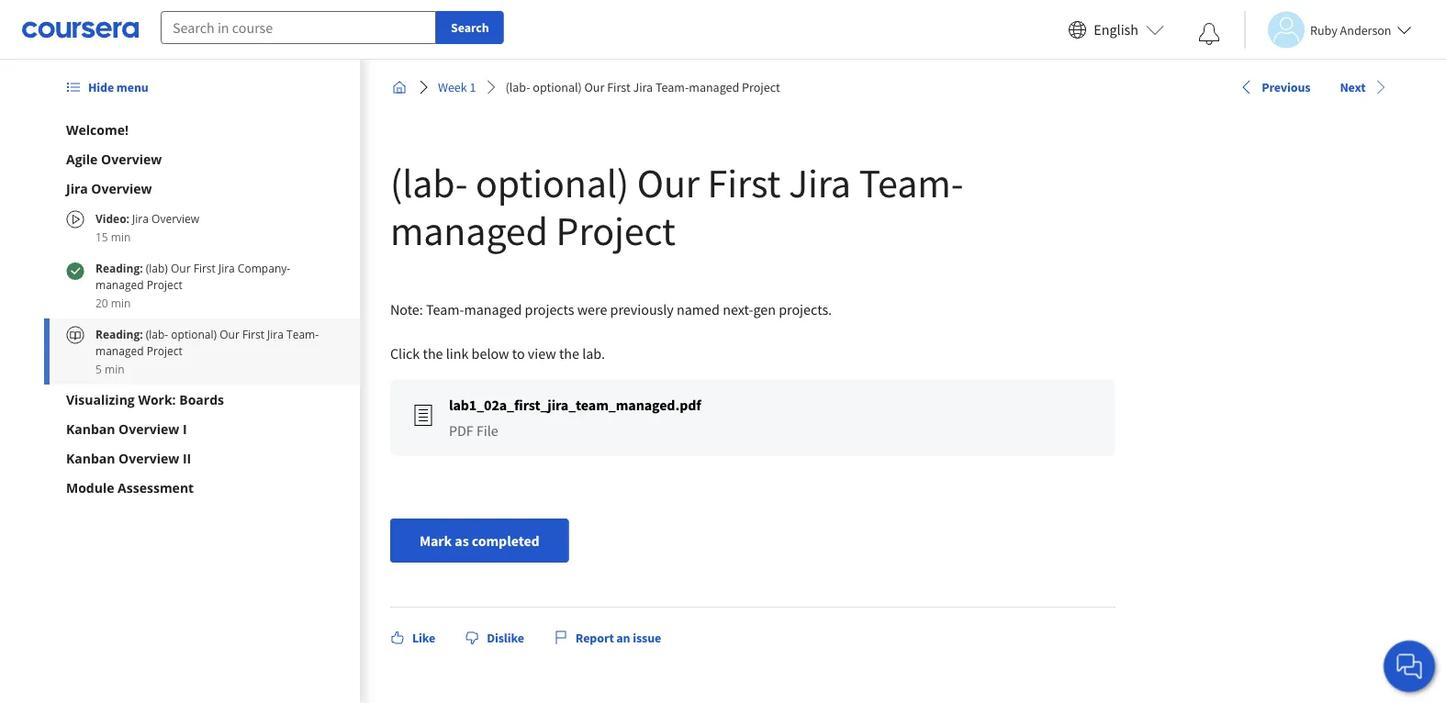 Task type: locate. For each thing, give the bounding box(es) containing it.
like button
[[382, 622, 442, 655]]

2 vertical spatial min
[[105, 361, 124, 377]]

jira overview button
[[66, 179, 338, 197]]

projects
[[524, 300, 574, 319]]

0 horizontal spatial the
[[422, 344, 443, 363]]

0 vertical spatial kanban
[[66, 420, 115, 438]]

20 min
[[96, 295, 131, 310]]

kanban inside dropdown button
[[66, 450, 115, 467]]

1 horizontal spatial (lab-
[[390, 157, 467, 208]]

ruby anderson
[[1311, 22, 1392, 38]]

visualizing
[[66, 391, 135, 408]]

i
[[183, 420, 187, 438]]

welcome!
[[66, 121, 129, 138]]

english button
[[1061, 0, 1172, 60]]

min right 20
[[111, 295, 131, 310]]

first
[[607, 79, 630, 96], [707, 157, 780, 208], [194, 260, 216, 276], [242, 327, 265, 342]]

overview down the 'agile overview'
[[91, 180, 152, 197]]

project
[[742, 79, 780, 96], [556, 205, 675, 256], [147, 277, 183, 292], [147, 343, 183, 358]]

2 reading: from the top
[[96, 327, 146, 342]]

overview inside dropdown button
[[119, 450, 179, 467]]

team-
[[655, 79, 689, 96], [859, 157, 963, 208], [426, 300, 464, 319], [287, 327, 319, 342]]

0 horizontal spatial (lab- optional) our first jira team- managed project
[[96, 327, 319, 358]]

show notifications image
[[1199, 23, 1221, 45]]

kanban
[[66, 420, 115, 438], [66, 450, 115, 467]]

our
[[584, 79, 604, 96], [637, 157, 699, 208], [171, 260, 191, 276], [220, 327, 240, 342]]

1 the from the left
[[422, 344, 443, 363]]

overview for agile overview
[[101, 150, 162, 168]]

min right 5
[[105, 361, 124, 377]]

overview down jira overview "dropdown button"
[[152, 211, 199, 226]]

2 the from the left
[[559, 344, 579, 363]]

search
[[451, 19, 489, 36]]

kanban for kanban overview i
[[66, 420, 115, 438]]

coursera image
[[22, 15, 139, 44]]

week
[[438, 79, 467, 96]]

completed image
[[66, 262, 85, 280]]

min
[[111, 229, 131, 244], [111, 295, 131, 310], [105, 361, 124, 377]]

1
[[469, 79, 476, 96]]

jira inside video: jira overview 15 min
[[132, 211, 149, 226]]

1 vertical spatial (lab-
[[390, 157, 467, 208]]

reading: down 20 min
[[96, 327, 146, 342]]

1 vertical spatial min
[[111, 295, 131, 310]]

2 kanban from the top
[[66, 450, 115, 467]]

module
[[66, 479, 114, 496]]

the
[[422, 344, 443, 363], [559, 344, 579, 363]]

1 horizontal spatial (lab- optional) our first jira team- managed project
[[390, 157, 963, 256]]

the left link
[[422, 344, 443, 363]]

0 vertical spatial (lab-
[[505, 79, 530, 96]]

mark as completed button
[[390, 519, 569, 563]]

to
[[512, 344, 525, 363]]

overview
[[101, 150, 162, 168], [91, 180, 152, 197], [152, 211, 199, 226], [119, 420, 179, 438], [119, 450, 179, 467]]

managed
[[689, 79, 739, 96], [390, 205, 548, 256], [96, 277, 144, 292], [464, 300, 522, 319], [96, 343, 144, 358]]

managed inside the note: team-managed projects were previously named next-gen projects. click the link below to view the lab.
[[464, 300, 522, 319]]

below
[[471, 344, 509, 363]]

the left lab.
[[559, 344, 579, 363]]

1 reading: from the top
[[96, 260, 146, 276]]

(lab- optional) our first jira team- managed project
[[390, 157, 963, 256], [96, 327, 319, 358]]

0 vertical spatial min
[[111, 229, 131, 244]]

report an issue button
[[546, 622, 668, 655]]

pdf
[[449, 422, 473, 440]]

previously
[[610, 300, 674, 319]]

our inside (lab) our first jira company- managed project
[[171, 260, 191, 276]]

reading: up 20 min
[[96, 260, 146, 276]]

mark as completed
[[419, 532, 539, 550]]

(lab-
[[505, 79, 530, 96], [390, 157, 467, 208], [146, 327, 168, 342]]

next button
[[1333, 70, 1395, 104]]

search button
[[436, 11, 504, 44]]

min for (lab-
[[105, 361, 124, 377]]

projects.
[[779, 300, 832, 319]]

1 vertical spatial optional)
[[475, 157, 629, 208]]

next-
[[723, 300, 753, 319]]

15
[[96, 229, 108, 244]]

ii
[[183, 450, 191, 467]]

view pdf file image
[[412, 405, 434, 427]]

home image
[[392, 80, 406, 95]]

5 min
[[96, 361, 124, 377]]

agile
[[66, 150, 98, 168]]

1 vertical spatial reading:
[[96, 327, 146, 342]]

note:
[[390, 300, 423, 319]]

menu
[[117, 79, 149, 96]]

kanban up module
[[66, 450, 115, 467]]

overview down visualizing work: boards
[[119, 420, 179, 438]]

jira
[[633, 79, 653, 96], [788, 157, 851, 208], [66, 180, 88, 197], [132, 211, 149, 226], [219, 260, 235, 276], [267, 327, 284, 342]]

like
[[412, 630, 435, 647]]

jira inside (lab) our first jira company- managed project
[[219, 260, 235, 276]]

0 horizontal spatial (lab-
[[146, 327, 168, 342]]

hide
[[88, 79, 114, 96]]

kanban inside dropdown button
[[66, 420, 115, 438]]

kanban down "visualizing"
[[66, 420, 115, 438]]

1 horizontal spatial the
[[559, 344, 579, 363]]

anderson
[[1341, 22, 1392, 38]]

welcome! button
[[66, 120, 338, 139]]

min right the 15
[[111, 229, 131, 244]]

(lab- optional) our first jira team-managed project link
[[498, 71, 787, 104]]

20
[[96, 295, 108, 310]]

gen
[[753, 300, 776, 319]]

overview inside "dropdown button"
[[91, 180, 152, 197]]

click
[[390, 344, 420, 363]]

team- inside the note: team-managed projects were previously named next-gen projects. click the link below to view the lab.
[[426, 300, 464, 319]]

min for (lab)
[[111, 295, 131, 310]]

note: team-managed projects were previously named next-gen projects. click the link below to view the lab.
[[390, 300, 832, 363]]

overview up assessment
[[119, 450, 179, 467]]

optional)
[[533, 79, 582, 96], [475, 157, 629, 208], [171, 327, 217, 342]]

overview up the jira overview
[[101, 150, 162, 168]]

optional) inside (lab- optional) our first jira team-managed project link
[[533, 79, 582, 96]]

named
[[677, 300, 720, 319]]

company-
[[238, 260, 290, 276]]

ruby anderson button
[[1245, 11, 1412, 48]]

reading:
[[96, 260, 146, 276], [96, 327, 146, 342]]

1 vertical spatial kanban
[[66, 450, 115, 467]]

1 kanban from the top
[[66, 420, 115, 438]]

0 vertical spatial optional)
[[533, 79, 582, 96]]

0 vertical spatial reading:
[[96, 260, 146, 276]]

ruby
[[1311, 22, 1338, 38]]



Task type: describe. For each thing, give the bounding box(es) containing it.
overview for kanban overview i
[[119, 420, 179, 438]]

overview for jira overview
[[91, 180, 152, 197]]

as
[[455, 532, 469, 550]]

visualizing work: boards
[[66, 391, 224, 408]]

module assessment button
[[66, 479, 338, 497]]

2 vertical spatial optional)
[[171, 327, 217, 342]]

lab.
[[582, 344, 605, 363]]

week 1
[[438, 79, 476, 96]]

were
[[577, 300, 607, 319]]

file
[[476, 422, 498, 440]]

lab1_02a_first_jira_team_managed.pdf
[[449, 396, 701, 414]]

hide menu button
[[59, 71, 156, 104]]

overview inside video: jira overview 15 min
[[152, 211, 199, 226]]

2 vertical spatial (lab-
[[146, 327, 168, 342]]

5
[[96, 361, 102, 377]]

an
[[616, 630, 630, 647]]

agile overview
[[66, 150, 162, 168]]

1 vertical spatial (lab- optional) our first jira team- managed project
[[96, 327, 319, 358]]

Search in course text field
[[161, 11, 436, 44]]

video: jira overview 15 min
[[96, 211, 199, 244]]

managed inside (lab) our first jira company- managed project
[[96, 277, 144, 292]]

assessment
[[118, 479, 194, 496]]

view
[[528, 344, 556, 363]]

lab1_02a_first_jira_team_managed.pdf pdf file
[[449, 396, 701, 440]]

previous button
[[1232, 70, 1318, 104]]

next
[[1340, 79, 1366, 95]]

jira inside jira overview "dropdown button"
[[66, 180, 88, 197]]

module assessment
[[66, 479, 194, 496]]

jira overview
[[66, 180, 152, 197]]

dislike button
[[457, 622, 531, 655]]

completed
[[471, 532, 539, 550]]

kanban overview i button
[[66, 420, 338, 438]]

reading: for managed
[[96, 327, 146, 342]]

(lab- optional) our first jira team-managed project
[[505, 79, 780, 96]]

agile overview button
[[66, 150, 338, 168]]

mark
[[419, 532, 452, 550]]

week 1 link
[[430, 71, 483, 104]]

project inside (lab) our first jira company- managed project
[[147, 277, 183, 292]]

first inside (lab) our first jira company- managed project
[[194, 260, 216, 276]]

issue
[[633, 630, 661, 647]]

video:
[[96, 211, 130, 226]]

(lab) our first jira company- managed project
[[96, 260, 290, 292]]

report an issue
[[575, 630, 661, 647]]

work:
[[138, 391, 176, 408]]

hide menu
[[88, 79, 149, 96]]

jira inside (lab- optional) our first jira team-managed project link
[[633, 79, 653, 96]]

visualizing work: boards button
[[66, 390, 338, 409]]

previous
[[1262, 79, 1311, 95]]

link
[[446, 344, 468, 363]]

dislike
[[486, 630, 524, 647]]

overview for kanban overview ii
[[119, 450, 179, 467]]

chat with us image
[[1395, 652, 1425, 682]]

0 vertical spatial (lab- optional) our first jira team- managed project
[[390, 157, 963, 256]]

min inside video: jira overview 15 min
[[111, 229, 131, 244]]

english
[[1094, 21, 1139, 39]]

(lab)
[[146, 260, 168, 276]]

kanban for kanban overview ii
[[66, 450, 115, 467]]

kanban overview i
[[66, 420, 187, 438]]

kanban overview ii
[[66, 450, 191, 467]]

report
[[575, 630, 614, 647]]

kanban overview ii button
[[66, 449, 338, 468]]

boards
[[179, 391, 224, 408]]

reading: for project
[[96, 260, 146, 276]]

2 horizontal spatial (lab-
[[505, 79, 530, 96]]



Task type: vqa. For each thing, say whether or not it's contained in the screenshot.
Help Center icon
no



